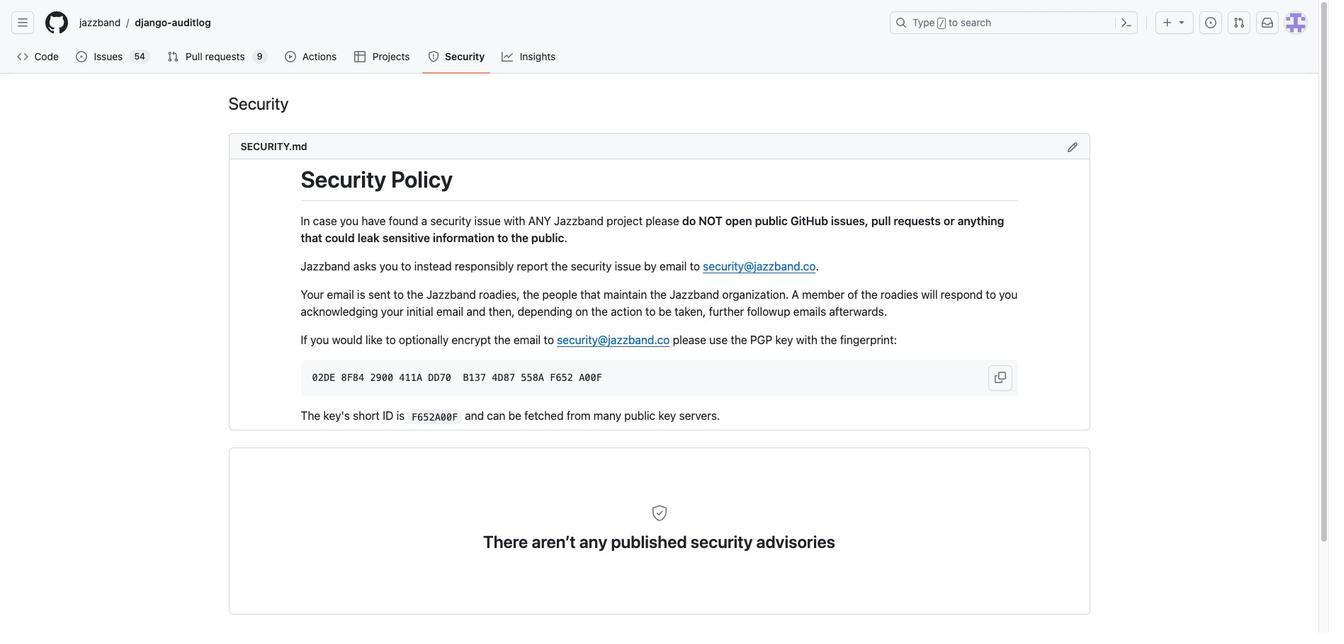 Task type: vqa. For each thing, say whether or not it's contained in the screenshot.
case on the top left of the page
yes



Task type: describe. For each thing, give the bounding box(es) containing it.
depending
[[518, 305, 573, 318]]

responsibly
[[455, 260, 514, 273]]

roadies
[[881, 288, 919, 301]]

1 vertical spatial please
[[673, 334, 707, 346]]

have
[[362, 214, 386, 227]]

1 vertical spatial with
[[796, 334, 818, 346]]

is inside your email is sent to the jazzband roadies, the people that maintain the jazzband organization. a member of the roadies will respond to you acknowledging your initial email and then, depending on the action to be taken, further followup emails afterwards.
[[357, 288, 365, 301]]

to up the your
[[394, 288, 404, 301]]

leak
[[358, 231, 380, 244]]

acknowledging
[[301, 305, 378, 318]]

fetched
[[525, 410, 564, 423]]

play image
[[285, 51, 296, 62]]

the down then,
[[494, 334, 511, 346]]

projects link
[[349, 46, 417, 67]]

1 vertical spatial security@jazzband.co
[[557, 334, 670, 346]]

maintain
[[604, 288, 647, 301]]

the down by
[[650, 288, 667, 301]]

jazzband link
[[74, 11, 126, 34]]

information
[[433, 231, 495, 244]]

code
[[34, 50, 59, 62]]

respond
[[941, 288, 983, 301]]

search
[[961, 16, 992, 28]]

the key's short id is f652a00f and can be fetched from many public key servers.
[[301, 410, 720, 423]]

afterwards.
[[829, 305, 887, 318]]

type / to search
[[913, 16, 992, 28]]

do not open public github issues, pull requests or anything that could leak sensitive information to the public
[[301, 214, 1004, 244]]

on
[[576, 305, 588, 318]]

followup
[[747, 305, 791, 318]]

shield image
[[428, 51, 439, 62]]

homepage image
[[45, 11, 68, 34]]

a
[[421, 214, 427, 227]]

member
[[802, 288, 845, 301]]

copy image
[[995, 372, 1006, 383]]

jazzband / django-auditlog
[[79, 16, 211, 29]]

instead
[[414, 260, 452, 273]]

54
[[134, 51, 145, 62]]

advisories
[[757, 532, 835, 552]]

notifications image
[[1262, 17, 1273, 28]]

triangle down image
[[1176, 16, 1188, 28]]

do
[[682, 214, 696, 227]]

command palette image
[[1121, 17, 1132, 28]]

case
[[313, 214, 337, 227]]

there aren't any published security advisories
[[483, 532, 835, 552]]

you inside your email is sent to the jazzband roadies, the people that maintain the jazzband organization. a member of the roadies will respond to you acknowledging your initial email and then, depending on the action to be taken, further followup emails afterwards.
[[999, 288, 1018, 301]]

there
[[483, 532, 528, 552]]

0 vertical spatial security
[[430, 214, 471, 227]]

to inside "do not open public github issues, pull requests or anything that could leak sensitive information to the public"
[[498, 231, 508, 244]]

1 vertical spatial .
[[816, 260, 819, 273]]

from
[[567, 410, 591, 423]]

1 vertical spatial security
[[571, 260, 612, 273]]

0 horizontal spatial public
[[531, 231, 564, 244]]

emails
[[794, 305, 826, 318]]

any
[[528, 214, 551, 227]]

many
[[594, 410, 621, 423]]

to down depending
[[544, 334, 554, 346]]

id
[[383, 410, 394, 423]]

jazzband asks you to instead responsibly report the security issue by email to security@jazzband.co .
[[301, 260, 819, 273]]

1 horizontal spatial key
[[776, 334, 793, 346]]

/ for jazzband
[[126, 17, 129, 29]]

type
[[913, 16, 935, 28]]

email right by
[[660, 260, 687, 273]]

email up "acknowledging"
[[327, 288, 354, 301]]

anything
[[958, 214, 1004, 227]]

fork this repository and edit the file image
[[1067, 141, 1078, 153]]

people
[[542, 288, 578, 301]]

or
[[944, 214, 955, 227]]

will
[[921, 288, 938, 301]]

report
[[517, 260, 548, 273]]

0 vertical spatial public
[[755, 214, 788, 227]]

requests inside "do not open public github issues, pull requests or anything that could leak sensitive information to the public"
[[894, 214, 941, 227]]

the right report
[[551, 260, 568, 273]]

found
[[389, 214, 418, 227]]

02de 8f84 2900 411a dd70  b137 4d87 558a f652 a00f
[[312, 372, 602, 383]]

policy
[[391, 166, 453, 193]]

issues,
[[831, 214, 869, 227]]

pull requests
[[186, 50, 245, 62]]

email down depending
[[514, 334, 541, 346]]

0 horizontal spatial with
[[504, 214, 525, 227]]

issue opened image for git pull request icon on the right top of the page
[[1205, 17, 1217, 28]]

1 vertical spatial security
[[229, 94, 289, 113]]

shield check image
[[651, 506, 668, 523]]

email right the initial
[[436, 305, 464, 318]]

the inside "do not open public github issues, pull requests or anything that could leak sensitive information to the public"
[[511, 231, 529, 244]]

action
[[611, 305, 643, 318]]

security@jazzband.co link for jazzband asks you to instead responsibly report the security issue by email to
[[703, 260, 816, 273]]

jazzband up taken,
[[670, 288, 719, 301]]

jazzband down instead
[[426, 288, 476, 301]]

can
[[487, 410, 506, 423]]

servers.
[[679, 410, 720, 423]]

a
[[792, 288, 799, 301]]

auditlog
[[172, 16, 211, 28]]

the down the emails
[[821, 334, 837, 346]]

by
[[644, 260, 657, 273]]

to right action
[[646, 305, 656, 318]]

open
[[726, 214, 752, 227]]

taken,
[[675, 305, 706, 318]]

then,
[[489, 305, 515, 318]]

1 horizontal spatial security@jazzband.co
[[703, 260, 816, 273]]

security policy
[[301, 166, 453, 193]]

of
[[848, 288, 858, 301]]

encrypt
[[452, 334, 491, 346]]

security.md
[[241, 140, 307, 152]]

not
[[699, 214, 723, 227]]

2 vertical spatial public
[[624, 410, 656, 423]]

you right if
[[310, 334, 329, 346]]

use
[[710, 334, 728, 346]]

key's
[[323, 410, 350, 423]]

the right use
[[731, 334, 747, 346]]

git pull request image
[[1234, 17, 1245, 28]]

the right of
[[861, 288, 878, 301]]

code link
[[11, 46, 65, 67]]

pgp
[[750, 334, 773, 346]]

git pull request image
[[167, 51, 179, 62]]

insights link
[[496, 46, 563, 67]]

your
[[301, 288, 324, 301]]



Task type: locate. For each thing, give the bounding box(es) containing it.
projects
[[373, 50, 410, 62]]

that for maintain
[[580, 288, 601, 301]]

security
[[430, 214, 471, 227], [571, 260, 612, 273], [691, 532, 753, 552]]

2 vertical spatial security
[[301, 166, 386, 193]]

graph image
[[502, 51, 513, 62]]

security right shield icon
[[445, 50, 485, 62]]

2 horizontal spatial security
[[691, 532, 753, 552]]

could
[[325, 231, 355, 244]]

key right pgp
[[776, 334, 793, 346]]

and inside your email is sent to the jazzband roadies, the people that maintain the jazzband organization. a member of the roadies will respond to you acknowledging your initial email and then, depending on the action to be taken, further followup emails afterwards.
[[467, 305, 486, 318]]

/ for type
[[939, 18, 945, 28]]

github
[[791, 214, 828, 227]]

0 vertical spatial issue
[[474, 214, 501, 227]]

security@jazzband.co link for if you would like to optionally encrypt the email to
[[557, 334, 670, 346]]

in
[[301, 214, 310, 227]]

/ left django- at the left
[[126, 17, 129, 29]]

requests left the or
[[894, 214, 941, 227]]

be inside your email is sent to the jazzband roadies, the people that maintain the jazzband organization. a member of the roadies will respond to you acknowledging your initial email and then, depending on the action to be taken, further followup emails afterwards.
[[659, 305, 672, 318]]

public right open
[[755, 214, 788, 227]]

1 vertical spatial is
[[397, 410, 405, 423]]

1 horizontal spatial security
[[571, 260, 612, 273]]

is
[[357, 288, 365, 301], [397, 410, 405, 423]]

that
[[301, 231, 322, 244], [580, 288, 601, 301]]

to left the search
[[949, 16, 958, 28]]

security@jazzband.co down action
[[557, 334, 670, 346]]

table image
[[355, 51, 366, 62]]

security@jazzband.co up organization.
[[703, 260, 816, 273]]

1 vertical spatial security@jazzband.co link
[[557, 334, 670, 346]]

. up member
[[816, 260, 819, 273]]

initial
[[407, 305, 433, 318]]

0 vertical spatial that
[[301, 231, 322, 244]]

0 horizontal spatial issue
[[474, 214, 501, 227]]

with
[[504, 214, 525, 227], [796, 334, 818, 346]]

roadies,
[[479, 288, 520, 301]]

9
[[257, 51, 263, 62]]

further
[[709, 305, 744, 318]]

that inside "do not open public github issues, pull requests or anything that could leak sensitive information to the public"
[[301, 231, 322, 244]]

0 horizontal spatial security@jazzband.co
[[557, 334, 670, 346]]

plus image
[[1162, 17, 1174, 28]]

requests right pull
[[205, 50, 245, 62]]

1 vertical spatial that
[[580, 288, 601, 301]]

security@jazzband.co link up organization.
[[703, 260, 816, 273]]

to right like
[[386, 334, 396, 346]]

/
[[126, 17, 129, 29], [939, 18, 945, 28]]

security up security.md
[[229, 94, 289, 113]]

if you would like to optionally encrypt the email to security@jazzband.co please use the pgp key with the fingerprint:
[[301, 334, 897, 346]]

like
[[366, 334, 383, 346]]

1 vertical spatial requests
[[894, 214, 941, 227]]

and left can
[[465, 410, 484, 423]]

to down in case you have found a security issue with any jazzband project please
[[498, 231, 508, 244]]

is left sent
[[357, 288, 365, 301]]

0 vertical spatial security
[[445, 50, 485, 62]]

1 horizontal spatial issue opened image
[[1205, 17, 1217, 28]]

jazzband
[[79, 16, 121, 28]]

would
[[332, 334, 363, 346]]

1 vertical spatial key
[[659, 410, 676, 423]]

0 horizontal spatial issue opened image
[[76, 51, 87, 62]]

public down any on the top
[[531, 231, 564, 244]]

1 vertical spatial issue opened image
[[76, 51, 87, 62]]

to right by
[[690, 260, 700, 273]]

to left instead
[[401, 260, 411, 273]]

0 horizontal spatial .
[[564, 231, 567, 244]]

issue opened image
[[1205, 17, 1217, 28], [76, 51, 87, 62]]

f652a00f
[[412, 411, 458, 423]]

1 horizontal spatial requests
[[894, 214, 941, 227]]

0 vertical spatial security@jazzband.co
[[703, 260, 816, 273]]

you
[[340, 214, 359, 227], [380, 260, 398, 273], [999, 288, 1018, 301], [310, 334, 329, 346]]

1 horizontal spatial /
[[939, 18, 945, 28]]

security link
[[422, 46, 491, 67]]

requests
[[205, 50, 245, 62], [894, 214, 941, 227]]

asks
[[353, 260, 377, 273]]

security@jazzband.co link down action
[[557, 334, 670, 346]]

please down taken,
[[673, 334, 707, 346]]

0 vertical spatial requests
[[205, 50, 245, 62]]

1 vertical spatial be
[[509, 410, 522, 423]]

0 horizontal spatial /
[[126, 17, 129, 29]]

1 vertical spatial issue
[[615, 260, 641, 273]]

you right the respond
[[999, 288, 1018, 301]]

with down the emails
[[796, 334, 818, 346]]

insights
[[520, 50, 556, 62]]

1 horizontal spatial security@jazzband.co link
[[703, 260, 816, 273]]

1 horizontal spatial .
[[816, 260, 819, 273]]

/ inside type / to search
[[939, 18, 945, 28]]

aren't
[[532, 532, 576, 552]]

that up "on"
[[580, 288, 601, 301]]

key
[[776, 334, 793, 346], [659, 410, 676, 423]]

the
[[511, 231, 529, 244], [551, 260, 568, 273], [407, 288, 424, 301], [523, 288, 540, 301], [650, 288, 667, 301], [861, 288, 878, 301], [591, 305, 608, 318], [494, 334, 511, 346], [731, 334, 747, 346], [821, 334, 837, 346]]

security@jazzband.co link
[[703, 260, 816, 273], [557, 334, 670, 346]]

2 vertical spatial security
[[691, 532, 753, 552]]

issue
[[474, 214, 501, 227], [615, 260, 641, 273]]

0 horizontal spatial requests
[[205, 50, 245, 62]]

1 vertical spatial and
[[465, 410, 484, 423]]

public
[[755, 214, 788, 227], [531, 231, 564, 244], [624, 410, 656, 423]]

public right many on the left bottom of the page
[[624, 410, 656, 423]]

0 vertical spatial key
[[776, 334, 793, 346]]

2 horizontal spatial public
[[755, 214, 788, 227]]

0 vertical spatial and
[[467, 305, 486, 318]]

any
[[580, 532, 607, 552]]

project
[[607, 214, 643, 227]]

. up jazzband asks you to instead responsibly report the security issue by email to security@jazzband.co .
[[564, 231, 567, 244]]

optionally
[[399, 334, 449, 346]]

please left do
[[646, 214, 679, 227]]

issue opened image left git pull request icon on the right top of the page
[[1205, 17, 1217, 28]]

your
[[381, 305, 404, 318]]

1 horizontal spatial be
[[659, 305, 672, 318]]

django-auditlog link
[[129, 11, 217, 34]]

be left taken,
[[659, 305, 672, 318]]

email
[[660, 260, 687, 273], [327, 288, 354, 301], [436, 305, 464, 318], [514, 334, 541, 346]]

0 vertical spatial be
[[659, 305, 672, 318]]

to
[[949, 16, 958, 28], [498, 231, 508, 244], [401, 260, 411, 273], [690, 260, 700, 273], [394, 288, 404, 301], [986, 288, 996, 301], [646, 305, 656, 318], [386, 334, 396, 346], [544, 334, 554, 346]]

1 horizontal spatial with
[[796, 334, 818, 346]]

0 vertical spatial is
[[357, 288, 365, 301]]

security@jazzband.co
[[703, 260, 816, 273], [557, 334, 670, 346]]

0 horizontal spatial is
[[357, 288, 365, 301]]

0 horizontal spatial security
[[430, 214, 471, 227]]

list containing jazzband
[[74, 11, 882, 34]]

and left then,
[[467, 305, 486, 318]]

issue left by
[[615, 260, 641, 273]]

jazzband up your
[[301, 260, 350, 273]]

code image
[[17, 51, 28, 62]]

please
[[646, 214, 679, 227], [673, 334, 707, 346]]

0 horizontal spatial security@jazzband.co link
[[557, 334, 670, 346]]

the right "on"
[[591, 305, 608, 318]]

is right 'id'
[[397, 410, 405, 423]]

with left any on the top
[[504, 214, 525, 227]]

1 horizontal spatial is
[[397, 410, 405, 423]]

0 vertical spatial please
[[646, 214, 679, 227]]

your email is sent to the jazzband roadies, the people that maintain the jazzband organization. a member of the roadies will respond to you acknowledging your initial email and then, depending on the action to be taken, further followup emails afterwards.
[[301, 288, 1018, 318]]

0 horizontal spatial security
[[229, 94, 289, 113]]

sensitive
[[383, 231, 430, 244]]

key left servers.
[[659, 410, 676, 423]]

issue opened image left the issues
[[76, 51, 87, 62]]

issue up information
[[474, 214, 501, 227]]

django-
[[135, 16, 172, 28]]

jazzband right any on the top
[[554, 214, 604, 227]]

that down in
[[301, 231, 322, 244]]

that for could
[[301, 231, 322, 244]]

0 horizontal spatial key
[[659, 410, 676, 423]]

be right can
[[509, 410, 522, 423]]

1 vertical spatial public
[[531, 231, 564, 244]]

issue opened image for git pull request image on the left
[[76, 51, 87, 62]]

/ inside the jazzband / django-auditlog
[[126, 17, 129, 29]]

list
[[74, 11, 882, 34]]

the down any on the top
[[511, 231, 529, 244]]

/ right type
[[939, 18, 945, 28]]

0 vertical spatial with
[[504, 214, 525, 227]]

short
[[353, 410, 380, 423]]

0 horizontal spatial that
[[301, 231, 322, 244]]

pull
[[186, 50, 202, 62]]

issues
[[94, 50, 123, 62]]

fingerprint:
[[840, 334, 897, 346]]

you up could
[[340, 214, 359, 227]]

0 horizontal spatial be
[[509, 410, 522, 423]]

to right the respond
[[986, 288, 996, 301]]

published
[[611, 532, 687, 552]]

if
[[301, 334, 308, 346]]

2 horizontal spatial security
[[445, 50, 485, 62]]

in case you have found a security issue with any jazzband project please
[[301, 214, 682, 227]]

the up depending
[[523, 288, 540, 301]]

that inside your email is sent to the jazzband roadies, the people that maintain the jazzband organization. a member of the roadies will respond to you acknowledging your initial email and then, depending on the action to be taken, further followup emails afterwards.
[[580, 288, 601, 301]]

security up case at the left
[[301, 166, 386, 193]]

0 vertical spatial .
[[564, 231, 567, 244]]

0 vertical spatial issue opened image
[[1205, 17, 1217, 28]]

organization.
[[722, 288, 789, 301]]

security inside security link
[[445, 50, 485, 62]]

the up the initial
[[407, 288, 424, 301]]

sent
[[368, 288, 391, 301]]

1 horizontal spatial security
[[301, 166, 386, 193]]

be
[[659, 305, 672, 318], [509, 410, 522, 423]]

1 horizontal spatial issue
[[615, 260, 641, 273]]

actions
[[303, 50, 337, 62]]

pull
[[872, 214, 891, 227]]

1 horizontal spatial that
[[580, 288, 601, 301]]

0 vertical spatial security@jazzband.co link
[[703, 260, 816, 273]]

the
[[301, 410, 320, 423]]

actions link
[[279, 46, 343, 67]]

1 horizontal spatial public
[[624, 410, 656, 423]]

you right asks
[[380, 260, 398, 273]]



